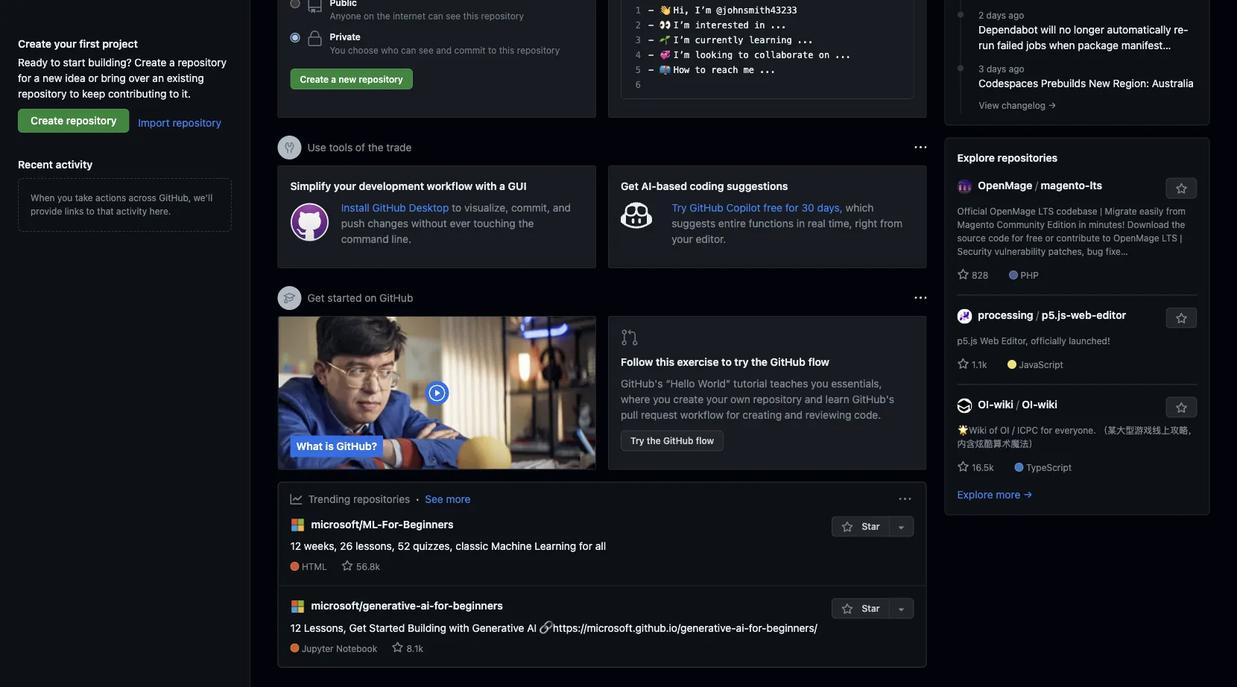 Task type: describe. For each thing, give the bounding box(es) containing it.
use tools of the trade
[[308, 141, 412, 154]]

pull
[[621, 409, 638, 421]]

github desktop image
[[290, 203, 329, 242]]

recent
[[18, 158, 53, 170]]

1 - 👋 hi, i'm @johnsmith43233 2 - 👀 i'm interested in ... 3 - 🌱 i'm currently learning ... 4 - 💞️ i'm looking to collaborate on ... 5 - 📫 how to reach me ... 6
[[636, 5, 851, 90]]

repo details element for generative
[[290, 642, 818, 655]]

git pull request image
[[621, 329, 639, 347]]

web-
[[1071, 309, 1097, 321]]

graph image
[[290, 494, 302, 505]]

minutes!
[[1089, 220, 1125, 230]]

explore more →
[[958, 489, 1033, 501]]

see more link
[[425, 492, 471, 507]]

to inside to visualize, commit, and push changes without ever touching the command line.
[[452, 201, 462, 214]]

push
[[341, 217, 365, 229]]

2 wiki from the left
[[1038, 399, 1058, 411]]

to left the start
[[51, 56, 60, 68]]

your inside 'create your first project ready to start building? create a repository for a new idea or bring over an existing repository to keep contributing to it.'
[[54, 37, 77, 50]]

from inside which suggests entire functions in real time, right from your editor.
[[880, 217, 903, 229]]

/ left magento-
[[1035, 179, 1038, 192]]

the inside create a new repository element
[[377, 10, 390, 21]]

repository up existing
[[178, 56, 227, 68]]

0 horizontal spatial activity
[[56, 158, 93, 170]]

repository down it.
[[173, 116, 221, 129]]

/ inside 🌟 wiki of oi / icpc for everyone. （某大型游戏线上攻略， 内含炫酷算术魔法）
[[1012, 425, 1015, 436]]

and inside to visualize, commit, and push changes without ever touching the command line.
[[553, 201, 571, 214]]

8.1k
[[407, 643, 424, 654]]

2 vertical spatial openmage
[[1114, 233, 1160, 243]]

to visualize, commit, and push changes without ever touching the command line.
[[341, 201, 571, 245]]

generative
[[472, 622, 524, 634]]

repo image
[[306, 0, 324, 13]]

to right how
[[695, 65, 706, 75]]

to left it.
[[169, 87, 179, 100]]

simplify your development workflow with a gui element
[[278, 165, 596, 268]]

1 oi- from the left
[[978, 399, 994, 411]]

try github copilot free for 30 days, link
[[672, 201, 846, 214]]

get for get started on github
[[308, 292, 325, 304]]

56.8k link
[[341, 560, 380, 572]]

private you choose who can see and commit to this repository
[[330, 31, 560, 55]]

dot fill image
[[955, 9, 967, 21]]

how
[[674, 65, 690, 75]]

learning
[[535, 540, 576, 552]]

30
[[802, 201, 815, 214]]

private
[[330, 31, 361, 42]]

request
[[641, 409, 678, 421]]

processing
[[978, 309, 1034, 321]]

and inside private you choose who can see and commit to this repository
[[436, 45, 452, 55]]

the inside official openmage lts codebase | migrate easily from magento community edition in minutes! download the source code for free or contribute to openmage lts | security vulnerability patches, bug fixe…
[[1172, 220, 1186, 230]]

this inside private you choose who can see and commit to this repository
[[499, 45, 515, 55]]

the right try
[[752, 356, 768, 368]]

commit,
[[511, 201, 550, 214]]

changes inside to visualize, commit, and push changes without ever touching the command line.
[[368, 217, 409, 229]]

lessons,
[[356, 540, 395, 552]]

repo details element for classic
[[290, 560, 606, 574]]

wiki
[[969, 425, 987, 436]]

longer
[[1074, 24, 1105, 36]]

get ai-based coding suggestions element
[[608, 165, 927, 268]]

i'm right the 🌱
[[674, 35, 690, 45]]

codebase
[[1057, 206, 1098, 217]]

@microsoft profile image for microsoft/generative-ai-for-beginners
[[290, 599, 305, 614]]

ago for dependabot
[[1009, 10, 1025, 21]]

of for oi
[[989, 425, 998, 436]]

star image for 828
[[958, 269, 969, 281]]

1 vertical spatial star image
[[842, 521, 854, 533]]

project
[[102, 37, 138, 50]]

days,
[[817, 201, 843, 214]]

view
[[979, 100, 999, 111]]

try for try github copilot free for 30 days,
[[672, 201, 687, 214]]

a inside the create a new repository button
[[331, 74, 336, 84]]

over
[[129, 72, 150, 84]]

days for dependabot
[[987, 10, 1006, 21]]

2 oi- from the left
[[1022, 399, 1038, 411]]

entire
[[719, 217, 746, 229]]

which
[[846, 201, 874, 214]]

1 horizontal spatial github's
[[852, 393, 895, 406]]

for inside github's "hello world" tutorial teaches you essentials, where you create your own repository and learn github's pull request workflow for creating and reviewing code.
[[727, 409, 740, 421]]

visualize,
[[464, 201, 509, 214]]

view changelog → link
[[979, 100, 1057, 111]]

typescript
[[1026, 463, 1072, 473]]

1 horizontal spatial for-
[[749, 622, 767, 634]]

i'm up how
[[674, 50, 690, 60]]

star button for 12 weeks, 26 lessons, 52 quizzes, classic machine learning for all
[[832, 516, 889, 537]]

star for 12 lessons, get started building with generative ai 🔗 https://microsoft.github.io/generative-ai-for-beginners/
[[860, 603, 880, 614]]

0 horizontal spatial github's
[[621, 378, 663, 390]]

2 vertical spatial get
[[349, 622, 367, 634]]

time,
[[829, 217, 853, 229]]

what is github?
[[296, 440, 377, 453]]

8.1k link
[[392, 642, 424, 654]]

0 vertical spatial openmage
[[978, 179, 1033, 192]]

building?
[[88, 56, 132, 68]]

copilot
[[726, 201, 761, 214]]

add this repository to a list image
[[896, 603, 908, 615]]

tools
[[329, 141, 353, 154]]

more inside explore repositories navigation
[[996, 489, 1021, 501]]

and up reviewing at bottom right
[[805, 393, 823, 406]]

（某大型游戏线上攻略，
[[1099, 425, 1197, 436]]

0 horizontal spatial more
[[446, 493, 471, 505]]

simplify
[[290, 180, 331, 192]]

1 vertical spatial flow
[[696, 436, 714, 446]]

add this repository to a list image
[[896, 521, 908, 533]]

star this repository image for oi-wiki / oi-wiki
[[1176, 402, 1188, 414]]

your inside 'element'
[[334, 180, 356, 192]]

1 vertical spatial lts
[[1162, 233, 1178, 243]]

tools image
[[284, 142, 296, 154]]

github down request on the right of the page
[[663, 436, 694, 446]]

12 for 12 lessons, get started building with generative ai 🔗 https://microsoft.github.io/generative-ai-for-beginners/
[[290, 622, 301, 634]]

try for try the github flow
[[631, 436, 645, 446]]

me
[[744, 65, 754, 75]]

your inside which suggests entire functions in real time, right from your editor.
[[672, 233, 693, 245]]

repositories for explore
[[998, 152, 1058, 164]]

that
[[97, 206, 114, 216]]

view changelog →
[[979, 100, 1057, 111]]

openmage / magento-lts
[[978, 179, 1103, 192]]

🌱
[[659, 35, 668, 45]]

none radio inside create a new repository element
[[290, 33, 300, 42]]

your inside github's "hello world" tutorial teaches you essentials, where you create your own repository and learn github's pull request workflow for creating and reviewing code.
[[707, 393, 728, 406]]

which suggests entire functions in real time, right from your editor.
[[672, 201, 903, 245]]

follow this exercise to try the github flow
[[621, 356, 830, 368]]

i'm right the hi,
[[695, 5, 711, 16]]

official openmage lts codebase | migrate easily from magento community edition in minutes! download the source code for free or contribute to openmage lts | security vulnerability patches, bug fixe…
[[958, 206, 1186, 257]]

who
[[381, 45, 399, 55]]

can for internet
[[428, 10, 443, 21]]

microsoft/ml-
[[311, 518, 382, 530]]

microsoft/ml-for-beginners link
[[311, 517, 454, 532]]

star image left add this repository to a list icon
[[842, 603, 854, 615]]

ago for codespaces
[[1009, 64, 1025, 74]]

community
[[997, 220, 1045, 230]]

star image for 56.8k
[[341, 560, 353, 572]]

or inside official openmage lts codebase | migrate easily from magento community edition in minutes! download the source code for free or contribute to openmage lts | security vulnerability patches, bug fixe…
[[1046, 233, 1054, 243]]

→ for explore more →
[[1024, 489, 1033, 501]]

repository up commit
[[481, 10, 524, 21]]

can for who
[[401, 45, 416, 55]]

anyone
[[330, 10, 361, 21]]

desktop
[[409, 201, 449, 214]]

beginners/
[[767, 622, 818, 634]]

install github desktop
[[341, 201, 452, 214]]

free inside get ai-based coding suggestions element
[[764, 201, 783, 214]]

@processing profile image
[[958, 309, 972, 324]]

use
[[308, 141, 326, 154]]

commit
[[454, 45, 486, 55]]

icpc
[[1018, 425, 1038, 436]]

github up the teaches
[[771, 356, 806, 368]]

on inside create a new repository element
[[364, 10, 374, 21]]

get ai-based coding suggestions
[[621, 180, 788, 192]]

none radio inside create a new repository element
[[290, 0, 300, 8]]

beginners
[[453, 600, 503, 612]]

github right started
[[380, 292, 413, 304]]

oi-wiki / oi-wiki
[[978, 399, 1058, 411]]

in for security
[[1079, 220, 1087, 230]]

mortar board image
[[284, 292, 296, 304]]

2 vertical spatial you
[[653, 393, 671, 406]]

create repository link
[[18, 109, 129, 133]]

ai- inside 'link'
[[421, 600, 434, 612]]

tutorial
[[734, 378, 768, 390]]

you inside when you take actions across github, we'll provide links to that activity here.
[[57, 192, 73, 203]]

prebuilds
[[1041, 77, 1086, 90]]

no
[[1059, 24, 1071, 36]]

repository down keep
[[66, 114, 117, 127]]

workflow inside github's "hello world" tutorial teaches you essentials, where you create your own repository and learn github's pull request workflow for creating and reviewing code.
[[681, 409, 724, 421]]

download
[[1128, 220, 1170, 230]]

16.5k
[[969, 463, 994, 473]]

2 horizontal spatial you
[[811, 378, 829, 390]]

world"
[[698, 378, 731, 390]]

0 horizontal spatial with
[[449, 622, 469, 634]]

👋
[[659, 5, 668, 16]]

p5.js-
[[1042, 309, 1071, 321]]

vulnerability
[[995, 246, 1046, 257]]

828
[[969, 270, 989, 281]]

see for and
[[419, 45, 434, 55]]

right
[[855, 217, 878, 229]]

star image for 1.1k
[[958, 358, 969, 370]]

2 inside 1 - 👋 hi, i'm @johnsmith43233 2 - 👀 i'm interested in ... 3 - 🌱 i'm currently learning ... 4 - 💞️ i'm looking to collaborate on ... 5 - 📫 how to reach me ... 6
[[636, 20, 641, 31]]

existing
[[167, 72, 204, 84]]

🌟
[[958, 425, 967, 436]]

... right me in the right top of the page
[[760, 65, 776, 75]]

jupyter
[[302, 643, 334, 654]]

1 horizontal spatial flow
[[808, 356, 830, 368]]

touching
[[474, 217, 516, 229]]

to inside try the github flow element
[[722, 356, 732, 368]]

5 - from the top
[[649, 65, 654, 75]]

repositories for trending
[[353, 493, 410, 505]]

on inside 1 - 👋 hi, i'm @johnsmith43233 2 - 👀 i'm interested in ... 3 - 🌱 i'm currently learning ... 4 - 💞️ i'm looking to collaborate on ... 5 - 📫 how to reach me ... 6
[[819, 50, 830, 60]]

is
[[325, 440, 334, 453]]

quizzes,
[[413, 540, 453, 552]]

explore for explore repositories
[[958, 152, 995, 164]]

内含炫酷算术魔法）
[[958, 439, 1038, 449]]



Task type: locate. For each thing, give the bounding box(es) containing it.
1 star this repository image from the top
[[1176, 183, 1188, 195]]

0 horizontal spatial changes
[[368, 217, 409, 229]]

1 vertical spatial ai-
[[736, 622, 749, 634]]

0 vertical spatial @microsoft profile image
[[290, 518, 305, 533]]

1 horizontal spatial get
[[349, 622, 367, 634]]

create your first project ready to start building? create a repository for a new idea or bring over an existing repository to keep contributing to it.
[[18, 37, 227, 100]]

oi- right @oi-wiki profile "icon"
[[978, 399, 994, 411]]

2 horizontal spatial star image
[[958, 358, 969, 370]]

try
[[735, 356, 749, 368]]

0 horizontal spatial in
[[754, 20, 765, 31]]

0 vertical spatial on
[[364, 10, 374, 21]]

2 repo details element from the top
[[290, 642, 818, 655]]

1 wiki from the left
[[994, 399, 1014, 411]]

see down anyone on the internet can see this repository
[[419, 45, 434, 55]]

... up collaborate
[[798, 35, 814, 45]]

@oi-wiki profile image
[[958, 398, 972, 413]]

2 ago from the top
[[1009, 64, 1025, 74]]

0 vertical spatial flow
[[808, 356, 830, 368]]

play image
[[428, 384, 446, 402]]

create for create repository
[[31, 114, 63, 127]]

0 vertical spatial activity
[[56, 158, 93, 170]]

dependabot will no longer automatically re- run failed jobs when package manifest changes link
[[979, 22, 1198, 67]]

javascript
[[1020, 360, 1064, 370]]

4 - from the top
[[649, 50, 654, 60]]

2 star button from the top
[[832, 598, 889, 619]]

"hello
[[666, 378, 695, 390]]

create up an
[[135, 56, 167, 68]]

flow down create
[[696, 436, 714, 446]]

0 vertical spatial of
[[356, 141, 365, 154]]

html
[[302, 562, 327, 572]]

star this repository image for openmage / magento-lts
[[1176, 183, 1188, 195]]

suggests
[[672, 217, 716, 229]]

6
[[636, 80, 641, 90]]

2 star from the top
[[860, 603, 880, 614]]

create a new repository element
[[290, 0, 584, 95]]

0 vertical spatial for-
[[434, 600, 453, 612]]

contribute
[[1057, 233, 1100, 243]]

feed item heading menu image
[[899, 494, 911, 505]]

changes
[[979, 55, 1020, 67], [368, 217, 409, 229]]

learning
[[749, 35, 792, 45]]

flow up learn
[[808, 356, 830, 368]]

0 vertical spatial repo details element
[[290, 560, 606, 574]]

2 days from the top
[[987, 64, 1007, 74]]

0 vertical spatial free
[[764, 201, 783, 214]]

1 vertical spatial free
[[1026, 233, 1043, 243]]

1 vertical spatial for-
[[749, 622, 767, 634]]

teaches
[[770, 378, 808, 390]]

ago inside 3 days ago codespaces prebuilds new region: australia
[[1009, 64, 1025, 74]]

get started on github
[[308, 292, 413, 304]]

1 vertical spatial days
[[987, 64, 1007, 74]]

explore repositories navigation
[[945, 138, 1210, 516]]

editor
[[1097, 309, 1127, 321]]

to inside private you choose who can see and commit to this repository
[[488, 45, 497, 55]]

repository inside github's "hello world" tutorial teaches you essentials, where you create your own repository and learn github's pull request workflow for creating and reviewing code.
[[753, 393, 802, 406]]

0 horizontal spatial star image
[[341, 560, 353, 572]]

try inside get ai-based coding suggestions element
[[672, 201, 687, 214]]

jupyter notebook
[[302, 643, 377, 654]]

0 vertical spatial days
[[987, 10, 1006, 21]]

1 explore from the top
[[958, 152, 995, 164]]

ai- left beginners/
[[736, 622, 749, 634]]

package
[[1078, 39, 1119, 52]]

from
[[1166, 206, 1186, 217], [880, 217, 903, 229]]

a up existing
[[169, 56, 175, 68]]

and left commit
[[436, 45, 452, 55]]

0 horizontal spatial flow
[[696, 436, 714, 446]]

to down minutes!
[[1103, 233, 1111, 243]]

star image left add this repository to a list image
[[842, 521, 854, 533]]

get up "notebook"
[[349, 622, 367, 634]]

a down you
[[331, 74, 336, 84]]

2 - from the top
[[649, 20, 654, 31]]

1 vertical spatial explore
[[958, 489, 993, 501]]

workflow inside 'element'
[[427, 180, 473, 192]]

p5.js
[[958, 336, 978, 346]]

1 horizontal spatial repositories
[[998, 152, 1058, 164]]

days inside 3 days ago codespaces prebuilds new region: australia
[[987, 64, 1007, 74]]

what is github? image
[[278, 317, 596, 469]]

/
[[1035, 179, 1038, 192], [1036, 309, 1039, 321], [1017, 399, 1020, 411], [1012, 425, 1015, 436]]

0 horizontal spatial 3
[[636, 35, 641, 45]]

2 star this repository image from the top
[[1176, 402, 1188, 414]]

edition
[[1048, 220, 1077, 230]]

in inside official openmage lts codebase | migrate easily from magento community edition in minutes! download the source code for free or contribute to openmage lts | security vulnerability patches, bug fixe…
[[1079, 220, 1087, 230]]

0 vertical spatial changes
[[979, 55, 1020, 67]]

why am i seeing this? image
[[915, 142, 927, 154], [915, 292, 927, 304]]

0 horizontal spatial from
[[880, 217, 903, 229]]

based
[[657, 180, 687, 192]]

0 horizontal spatial ai-
[[421, 600, 434, 612]]

essentials,
[[831, 378, 882, 390]]

star image
[[958, 358, 969, 370], [842, 521, 854, 533], [341, 560, 353, 572]]

1 vertical spatial star
[[860, 603, 880, 614]]

to left try
[[722, 356, 732, 368]]

php
[[1021, 270, 1039, 281]]

0 horizontal spatial →
[[1024, 489, 1033, 501]]

see
[[425, 493, 443, 505]]

2 horizontal spatial get
[[621, 180, 639, 192]]

dot fill image
[[955, 62, 967, 74]]

repository down the teaches
[[753, 393, 802, 406]]

1 vertical spatial |
[[1180, 233, 1183, 243]]

repositories inside navigation
[[998, 152, 1058, 164]]

@openmage profile image
[[958, 179, 972, 194]]

star image down p5.js
[[958, 358, 969, 370]]

the inside to visualize, commit, and push changes without ever touching the command line.
[[519, 217, 534, 229]]

repository inside button
[[359, 74, 403, 84]]

0 vertical spatial ai-
[[421, 600, 434, 612]]

what is github? element
[[278, 316, 596, 470]]

and right creating
[[785, 409, 803, 421]]

days up codespaces
[[987, 64, 1007, 74]]

1 vertical spatial changes
[[368, 217, 409, 229]]

reach
[[711, 65, 738, 75]]

will
[[1041, 24, 1057, 36]]

on right anyone
[[364, 10, 374, 21]]

contributing
[[108, 87, 167, 100]]

of inside 🌟 wiki of oi / icpc for everyone. （某大型游戏线上攻略， 内含炫酷算术魔法）
[[989, 425, 998, 436]]

your down world"
[[707, 393, 728, 406]]

notebook
[[336, 643, 377, 654]]

openmage down download
[[1114, 233, 1160, 243]]

0 vertical spatial with
[[475, 180, 497, 192]]

@microsoft profile image for microsoft/ml-for-beginners
[[290, 518, 305, 533]]

0 horizontal spatial this
[[463, 10, 479, 21]]

1 horizontal spatial star image
[[842, 521, 854, 533]]

workflow up desktop
[[427, 180, 473, 192]]

free down community
[[1026, 233, 1043, 243]]

free up functions
[[764, 201, 783, 214]]

/ up icpc
[[1017, 399, 1020, 411]]

star this repository image
[[1176, 313, 1188, 325]]

0 horizontal spatial oi-
[[978, 399, 994, 411]]

in inside 1 - 👋 hi, i'm @johnsmith43233 2 - 👀 i'm interested in ... 3 - 🌱 i'm currently learning ... 4 - 💞️ i'm looking to collaborate on ... 5 - 📫 how to reach me ... 6
[[754, 20, 765, 31]]

/ left p5.js-
[[1036, 309, 1039, 321]]

12 left 'weeks,'
[[290, 540, 301, 552]]

code
[[989, 233, 1010, 243]]

why am i seeing this? image for get started on github
[[915, 292, 927, 304]]

1 vertical spatial github's
[[852, 393, 895, 406]]

2 why am i seeing this? image from the top
[[915, 292, 927, 304]]

1 horizontal spatial with
[[475, 180, 497, 192]]

easily
[[1140, 206, 1164, 217]]

from inside official openmage lts codebase | migrate easily from magento community edition in minutes! download the source code for free or contribute to openmage lts | security vulnerability patches, bug fixe…
[[1166, 206, 1186, 217]]

for inside 'create your first project ready to start building? create a repository for a new idea or bring over an existing repository to keep contributing to it.'
[[18, 72, 31, 84]]

you up links
[[57, 192, 73, 203]]

2 down 1 on the top right
[[636, 20, 641, 31]]

1 @microsoft profile image from the top
[[290, 518, 305, 533]]

lts up edition
[[1039, 206, 1054, 217]]

in for to
[[754, 20, 765, 31]]

a left 'gui'
[[500, 180, 505, 192]]

1 horizontal spatial wiki
[[1038, 399, 1058, 411]]

- left 💞️
[[649, 50, 654, 60]]

0 vertical spatial star image
[[958, 358, 969, 370]]

repository down ready
[[18, 87, 67, 100]]

you up learn
[[811, 378, 829, 390]]

1 horizontal spatial or
[[1046, 233, 1054, 243]]

repo details element
[[290, 560, 606, 574], [290, 642, 818, 655]]

github down development
[[372, 201, 406, 214]]

0 vertical spatial |
[[1100, 206, 1103, 217]]

1 vertical spatial 12
[[290, 622, 301, 634]]

None radio
[[290, 33, 300, 42]]

new inside 'create your first project ready to start building? create a repository for a new idea or bring over an existing repository to keep contributing to it.'
[[43, 72, 62, 84]]

your up the start
[[54, 37, 77, 50]]

... up learning
[[771, 20, 787, 31]]

star button for 12 lessons, get started building with generative ai 🔗 https://microsoft.github.io/generative-ai-for-beginners/
[[832, 598, 889, 619]]

repo details element containing html
[[290, 560, 606, 574]]

or inside 'create your first project ready to start building? create a repository for a new idea or bring over an existing repository to keep contributing to it.'
[[88, 72, 98, 84]]

internet
[[393, 10, 426, 21]]

1 horizontal spatial free
[[1026, 233, 1043, 243]]

p5.js web editor, officially launched!
[[958, 336, 1110, 346]]

bug
[[1087, 246, 1104, 257]]

can right internet
[[428, 10, 443, 21]]

0 horizontal spatial 2
[[636, 20, 641, 31]]

2 vertical spatial star image
[[341, 560, 353, 572]]

1 horizontal spatial lts
[[1162, 233, 1178, 243]]

keep
[[82, 87, 105, 100]]

1 vertical spatial see
[[419, 45, 434, 55]]

0 vertical spatial lts
[[1039, 206, 1054, 217]]

web
[[980, 336, 999, 346]]

1 vertical spatial from
[[880, 217, 903, 229]]

create down 'lock' image
[[300, 74, 329, 84]]

1 vertical spatial you
[[811, 378, 829, 390]]

→ inside explore repositories navigation
[[1024, 489, 1033, 501]]

- left 👋 at the right top
[[649, 5, 654, 16]]

→ down the prebuilds
[[1048, 100, 1057, 111]]

import repository
[[138, 116, 221, 129]]

1 vertical spatial why am i seeing this? image
[[915, 292, 927, 304]]

2 vertical spatial this
[[656, 356, 675, 368]]

and
[[436, 45, 452, 55], [553, 201, 571, 214], [805, 393, 823, 406], [785, 409, 803, 421]]

start
[[63, 56, 85, 68]]

changes inside 2 days ago dependabot will no longer automatically re- run failed jobs when package manifest changes
[[979, 55, 1020, 67]]

@microsoft profile image down graph "icon" on the left bottom of the page
[[290, 518, 305, 533]]

0 vertical spatial 3
[[636, 35, 641, 45]]

0 horizontal spatial can
[[401, 45, 416, 55]]

currently
[[695, 35, 744, 45]]

github inside simplify your development workflow with a gui 'element'
[[372, 201, 406, 214]]

new left idea
[[43, 72, 62, 84]]

on right started
[[365, 292, 377, 304]]

in up contribute
[[1079, 220, 1087, 230]]

for left all
[[579, 540, 593, 552]]

0 vertical spatial or
[[88, 72, 98, 84]]

0 vertical spatial workflow
[[427, 180, 473, 192]]

1 - from the top
[[649, 5, 654, 16]]

where
[[621, 393, 650, 406]]

this inside try the github flow element
[[656, 356, 675, 368]]

editor,
[[1002, 336, 1029, 346]]

more right see
[[446, 493, 471, 505]]

1 vertical spatial 3
[[979, 64, 984, 74]]

explore up @openmage profile icon
[[958, 152, 995, 164]]

see for this
[[446, 10, 461, 21]]

to up me in the right top of the page
[[738, 50, 749, 60]]

0 horizontal spatial workflow
[[427, 180, 473, 192]]

→ for view changelog →
[[1048, 100, 1057, 111]]

the down the commit,
[[519, 217, 534, 229]]

a inside simplify your development workflow with a gui 'element'
[[500, 180, 505, 192]]

we'll
[[194, 192, 213, 203]]

a down ready
[[34, 72, 40, 84]]

i'm down the hi,
[[674, 20, 690, 31]]

migrate
[[1105, 206, 1137, 217]]

0 horizontal spatial you
[[57, 192, 73, 203]]

oi
[[1001, 425, 1010, 436]]

create for create your first project ready to start building? create a repository for a new idea or bring over an existing repository to keep contributing to it.
[[18, 37, 51, 50]]

for inside official openmage lts codebase | migrate easily from magento community edition in minutes! download the source code for free or contribute to openmage lts | security vulnerability patches, bug fixe…
[[1012, 233, 1024, 243]]

1 horizontal spatial see
[[446, 10, 461, 21]]

why am i seeing this? image for use tools of the trade
[[915, 142, 927, 154]]

repo details element containing jupyter notebook
[[290, 642, 818, 655]]

1 vertical spatial openmage
[[990, 206, 1036, 217]]

for inside 🌟 wiki of oi / icpc for everyone. （某大型游戏线上攻略， 内含炫酷算术魔法）
[[1041, 425, 1053, 436]]

1 horizontal spatial workflow
[[681, 409, 724, 421]]

3 inside 3 days ago codespaces prebuilds new region: australia
[[979, 64, 984, 74]]

trade
[[386, 141, 412, 154]]

i'm
[[695, 5, 711, 16], [674, 20, 690, 31], [674, 35, 690, 45], [674, 50, 690, 60]]

of
[[356, 141, 365, 154], [989, 425, 998, 436]]

microsoft/generative-ai-for-beginners
[[311, 600, 503, 612]]

lts
[[1090, 179, 1103, 192]]

1 star from the top
[[860, 521, 880, 532]]

0 vertical spatial repositories
[[998, 152, 1058, 164]]

source
[[958, 233, 986, 243]]

→ down typescript
[[1024, 489, 1033, 501]]

in down the @johnsmith43233
[[754, 20, 765, 31]]

repo details element down 12 weeks, 26 lessons, 52 quizzes, classic machine learning for all on the left of the page
[[290, 560, 606, 574]]

0 vertical spatial from
[[1166, 206, 1186, 217]]

3 right dot fill image
[[979, 64, 984, 74]]

for- inside 'link'
[[434, 600, 453, 612]]

star image for 16.5k
[[958, 461, 969, 473]]

3 - from the top
[[649, 35, 654, 45]]

in inside which suggests entire functions in real time, right from your editor.
[[797, 217, 805, 229]]

activity
[[56, 158, 93, 170], [116, 206, 147, 216]]

try the github flow element
[[608, 316, 927, 470]]

explore for explore more →
[[958, 489, 993, 501]]

your up install on the top of page
[[334, 180, 356, 192]]

0 horizontal spatial wiki
[[994, 399, 1014, 411]]

0 horizontal spatial |
[[1100, 206, 1103, 217]]

1 days from the top
[[987, 10, 1006, 21]]

1 horizontal spatial activity
[[116, 206, 147, 216]]

see
[[446, 10, 461, 21], [419, 45, 434, 55]]

create for create a new repository
[[300, 74, 329, 84]]

·
[[416, 493, 419, 505]]

the down request on the right of the page
[[647, 436, 661, 446]]

github up suggests
[[690, 201, 724, 214]]

1 ago from the top
[[1009, 10, 1025, 21]]

3 inside 1 - 👋 hi, i'm @johnsmith43233 2 - 👀 i'm interested in ... 3 - 🌱 i'm currently learning ... 4 - 💞️ i'm looking to collaborate on ... 5 - 📫 how to reach me ... 6
[[636, 35, 641, 45]]

repository inside private you choose who can see and commit to this repository
[[517, 45, 560, 55]]

for right icpc
[[1041, 425, 1053, 436]]

/ right oi
[[1012, 425, 1015, 436]]

to up "ever"
[[452, 201, 462, 214]]

0 vertical spatial can
[[428, 10, 443, 21]]

across
[[129, 192, 156, 203]]

2 explore from the top
[[958, 489, 993, 501]]

wiki
[[994, 399, 1014, 411], [1038, 399, 1058, 411]]

2 inside 2 days ago dependabot will no longer automatically re- run failed jobs when package manifest changes
[[979, 10, 984, 21]]

1 12 from the top
[[290, 540, 301, 552]]

1 horizontal spatial this
[[499, 45, 515, 55]]

ai- up building
[[421, 600, 434, 612]]

hi,
[[674, 5, 690, 16]]

github's up where
[[621, 378, 663, 390]]

patches,
[[1049, 246, 1085, 257]]

star button
[[832, 516, 889, 537], [832, 598, 889, 619]]

12 for 12 weeks, 26 lessons, 52 quizzes, classic machine learning for all
[[290, 540, 301, 552]]

0 vertical spatial you
[[57, 192, 73, 203]]

0 horizontal spatial repositories
[[353, 493, 410, 505]]

0 horizontal spatial of
[[356, 141, 365, 154]]

1 vertical spatial repositories
[[353, 493, 410, 505]]

recent activity
[[18, 158, 93, 170]]

actions
[[95, 192, 126, 203]]

see inside private you choose who can see and commit to this repository
[[419, 45, 434, 55]]

1 star button from the top
[[832, 516, 889, 537]]

get left ai-
[[621, 180, 639, 192]]

activity inside when you take actions across github, we'll provide links to that activity here.
[[116, 206, 147, 216]]

star image down 26
[[341, 560, 353, 572]]

days for codespaces
[[987, 64, 1007, 74]]

0 horizontal spatial try
[[631, 436, 645, 446]]

the right download
[[1172, 220, 1186, 230]]

1 horizontal spatial in
[[797, 217, 805, 229]]

exercise
[[677, 356, 719, 368]]

None radio
[[290, 0, 300, 8]]

create inside button
[[300, 74, 329, 84]]

with inside 'element'
[[475, 180, 497, 192]]

coding
[[690, 180, 724, 192]]

2 @microsoft profile image from the top
[[290, 599, 305, 614]]

star image
[[958, 269, 969, 281], [958, 461, 969, 473], [842, 603, 854, 615], [392, 642, 404, 654]]

openmage up community
[[990, 206, 1036, 217]]

star this repository image
[[1176, 183, 1188, 195], [1176, 402, 1188, 414]]

1 horizontal spatial |
[[1180, 233, 1183, 243]]

for down ready
[[18, 72, 31, 84]]

0 horizontal spatial new
[[43, 72, 62, 84]]

2 horizontal spatial this
[[656, 356, 675, 368]]

0 vertical spatial why am i seeing this? image
[[915, 142, 927, 154]]

1 horizontal spatial try
[[672, 201, 687, 214]]

anyone on the internet can see this repository
[[330, 10, 524, 21]]

changelog
[[1002, 100, 1046, 111]]

star image for 8.1k
[[392, 642, 404, 654]]

1 repo details element from the top
[[290, 560, 606, 574]]

1 why am i seeing this? image from the top
[[915, 142, 927, 154]]

free
[[764, 201, 783, 214], [1026, 233, 1043, 243]]

lock image
[[306, 30, 324, 48]]

1 horizontal spatial of
[[989, 425, 998, 436]]

can inside private you choose who can see and commit to this repository
[[401, 45, 416, 55]]

github inside get ai-based coding suggestions element
[[690, 201, 724, 214]]

fixe…
[[1106, 246, 1128, 257]]

explore repositories
[[958, 152, 1058, 164]]

@microsoft profile image
[[290, 518, 305, 533], [290, 599, 305, 614]]

0 vertical spatial get
[[621, 180, 639, 192]]

0 vertical spatial →
[[1048, 100, 1057, 111]]

get for get ai-based coding suggestions
[[621, 180, 639, 192]]

0 vertical spatial ago
[[1009, 10, 1025, 21]]

2 vertical spatial on
[[365, 292, 377, 304]]

the left internet
[[377, 10, 390, 21]]

1 horizontal spatial changes
[[979, 55, 1020, 67]]

1 vertical spatial with
[[449, 622, 469, 634]]

real
[[808, 217, 826, 229]]

of right the tools
[[356, 141, 365, 154]]

free inside official openmage lts codebase | migrate easily from magento community edition in minutes! download the source code for free or contribute to openmage lts | security vulnerability patches, bug fixe…
[[1026, 233, 1043, 243]]

to inside official openmage lts codebase | migrate easily from magento community edition in minutes! download the source code for free or contribute to openmage lts | security vulnerability patches, bug fixe…
[[1103, 233, 1111, 243]]

56.8k
[[356, 562, 380, 572]]

for inside get ai-based coding suggestions element
[[786, 201, 799, 214]]

to inside when you take actions across github, we'll provide links to that activity here.
[[86, 206, 95, 216]]

for left 30
[[786, 201, 799, 214]]

star button left add this repository to a list icon
[[832, 598, 889, 619]]

trending
[[308, 493, 351, 505]]

of left oi
[[989, 425, 998, 436]]

ago inside 2 days ago dependabot will no longer automatically re- run failed jobs when package manifest changes
[[1009, 10, 1025, 21]]

explore more → link
[[958, 489, 1033, 501]]

when
[[1050, 39, 1075, 52]]

microsoft/ml-for-beginners
[[311, 518, 454, 530]]

1 horizontal spatial →
[[1048, 100, 1057, 111]]

- left the 🌱
[[649, 35, 654, 45]]

days inside 2 days ago dependabot will no longer automatically re- run failed jobs when package manifest changes
[[987, 10, 1006, 21]]

you up request on the right of the page
[[653, 393, 671, 406]]

a
[[169, 56, 175, 68], [34, 72, 40, 84], [331, 74, 336, 84], [500, 180, 505, 192]]

try down pull
[[631, 436, 645, 446]]

1 vertical spatial or
[[1046, 233, 1054, 243]]

to down idea
[[70, 87, 79, 100]]

wiki up icpc
[[1038, 399, 1058, 411]]

or up keep
[[88, 72, 98, 84]]

2 12 from the top
[[290, 622, 301, 634]]

try up suggests
[[672, 201, 687, 214]]

the left trade
[[368, 141, 384, 154]]

... right collaborate
[[835, 50, 851, 60]]

0 horizontal spatial lts
[[1039, 206, 1054, 217]]

lts down download
[[1162, 233, 1178, 243]]

get right mortar board icon
[[308, 292, 325, 304]]

everyone.
[[1055, 425, 1096, 436]]

1 vertical spatial workflow
[[681, 409, 724, 421]]

star left add this repository to a list image
[[860, 521, 880, 532]]

of for the
[[356, 141, 365, 154]]

star for 12 weeks, 26 lessons, 52 quizzes, classic machine learning for all
[[860, 521, 880, 532]]

codespaces
[[979, 77, 1039, 90]]

new down you
[[339, 74, 356, 84]]

0 vertical spatial star
[[860, 521, 880, 532]]

new inside the create a new repository button
[[339, 74, 356, 84]]

star image down 🌟
[[958, 461, 969, 473]]

1 vertical spatial on
[[819, 50, 830, 60]]

star left add this repository to a list icon
[[860, 603, 880, 614]]

github's "hello world" tutorial teaches you essentials, where you create your own repository and learn github's pull request workflow for creating and reviewing code.
[[621, 378, 895, 421]]

ai-
[[421, 600, 434, 612], [736, 622, 749, 634]]

take
[[75, 192, 93, 203]]

create up ready
[[18, 37, 51, 50]]



Task type: vqa. For each thing, say whether or not it's contained in the screenshot.
12 Lessons, Get Started Building with Generative AI 🔗 https://microsoft.github.io/generative-ai-for-beginners/'s 12
yes



